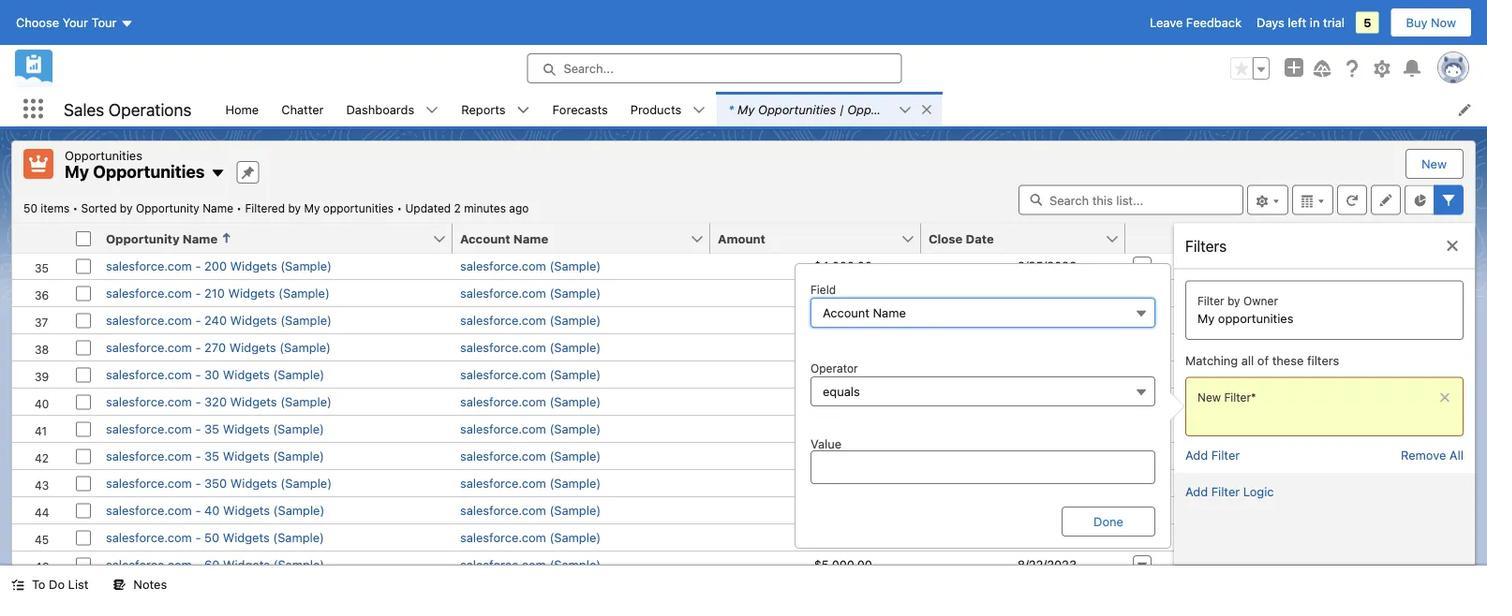 Task type: locate. For each thing, give the bounding box(es) containing it.
widgets
[[230, 260, 277, 274], [228, 287, 275, 301], [230, 314, 277, 328], [229, 341, 276, 355], [223, 368, 270, 382], [230, 396, 277, 410], [223, 423, 270, 437], [223, 450, 270, 464], [230, 477, 277, 491], [223, 504, 270, 518], [223, 532, 270, 546], [223, 559, 270, 573]]

1 vertical spatial new
[[1198, 391, 1222, 404]]

widgets for salesforce.com - 240 widgets (sample) link on the left bottom of the page
[[230, 314, 277, 328]]

forecasts link
[[541, 92, 619, 127]]

do
[[49, 578, 65, 592]]

2 8/22/2023 from the top
[[1018, 559, 1077, 573]]

filters
[[1186, 237, 1227, 255]]

salesforce.com - 30 widgets (sample)
[[106, 368, 324, 382]]

0 vertical spatial add
[[1186, 448, 1208, 462]]

account name down ago
[[460, 232, 549, 246]]

2 35 from the top
[[204, 450, 219, 464]]

list
[[214, 92, 1488, 127]]

2 salesforce.com - 35 widgets (sample) link from the top
[[106, 450, 324, 464]]

60
[[204, 559, 220, 573]]

5 - from the top
[[195, 368, 201, 382]]

salesforce.com - 240 widgets (sample)
[[106, 314, 332, 328]]

name for field, account name button
[[873, 306, 906, 320]]

tour
[[91, 15, 117, 30]]

salesforce.com (sample) for 7/8/2023
[[460, 532, 601, 546]]

2 salesforce.com - 35 widgets (sample) from the top
[[106, 450, 324, 464]]

1 - from the top
[[195, 260, 201, 274]]

1 vertical spatial opportunity
[[106, 232, 180, 246]]

12 - from the top
[[195, 559, 201, 573]]

add filter
[[1186, 448, 1240, 462]]

name up 200
[[183, 232, 218, 246]]

name inside dialog
[[873, 306, 906, 320]]

opportunities right | on the top right
[[848, 102, 926, 116]]

35 up "350"
[[204, 450, 219, 464]]

1 salesforce.com - 35 widgets (sample) link from the top
[[106, 423, 324, 437]]

11 salesforce.com (sample) from the top
[[460, 532, 601, 546]]

1 horizontal spatial new
[[1422, 157, 1447, 171]]

8/22/2023 up the 11/3/2023
[[1018, 450, 1077, 464]]

text default image left reports
[[426, 104, 439, 117]]

matching
[[1186, 353, 1239, 367]]

35 for second "salesforce.com - 35 widgets (sample)" link from the top of the my opportunities|opportunities|list view element
[[204, 450, 219, 464]]

- left "350"
[[195, 477, 201, 491]]

8 salesforce.com (sample) link from the top
[[460, 450, 601, 464]]

11/3/2023
[[1021, 477, 1077, 491]]

50 items • sorted by opportunity name • filtered by my opportunities • updated 2 minutes ago
[[23, 202, 529, 215]]

* down search... button
[[729, 102, 734, 116]]

account name inside dialog
[[823, 306, 906, 320]]

salesforce.com - 350 widgets (sample)
[[106, 477, 332, 491]]

salesforce.com (sample) link for 10/11/2023
[[460, 287, 601, 301]]

8 salesforce.com (sample) from the top
[[460, 450, 601, 464]]

*
[[729, 102, 734, 116], [1251, 391, 1257, 404]]

opportunities down sales
[[65, 148, 142, 162]]

50 up 60
[[204, 532, 220, 546]]

0 vertical spatial salesforce.com - 35 widgets (sample) link
[[106, 423, 324, 437]]

0 vertical spatial 35
[[204, 423, 219, 437]]

35 down the 320 in the left of the page
[[204, 423, 219, 437]]

10 salesforce.com (sample) link from the top
[[460, 504, 601, 518]]

remove all
[[1402, 448, 1464, 462]]

6 - from the top
[[195, 396, 201, 410]]

None search field
[[1019, 185, 1244, 215]]

•
[[73, 202, 78, 215], [237, 202, 242, 215], [397, 202, 402, 215]]

350
[[204, 477, 227, 491]]

salesforce.com (sample) link for 8/22/2023
[[460, 450, 601, 464]]

2 horizontal spatial by
[[1228, 295, 1241, 308]]

close date
[[929, 232, 994, 246]]

2 add from the top
[[1186, 485, 1208, 499]]

list
[[68, 578, 88, 592]]

by right "filtered"
[[288, 202, 301, 215]]

1 vertical spatial salesforce.com - 35 widgets (sample)
[[106, 450, 324, 464]]

270
[[204, 341, 226, 355]]

text default image for dashboards
[[426, 104, 439, 117]]

text default image inside to do list button
[[11, 579, 24, 592]]

9 salesforce.com (sample) from the top
[[460, 477, 601, 491]]

to
[[32, 578, 45, 592]]

widgets right "350"
[[230, 477, 277, 491]]

filter for add filter
[[1212, 448, 1240, 462]]

- up the salesforce.com - 60 widgets (sample)
[[195, 532, 201, 546]]

0 horizontal spatial account
[[460, 232, 511, 246]]

1 vertical spatial *
[[1251, 391, 1257, 404]]

widgets down opportunity name button
[[230, 260, 277, 274]]

account down "$20,000.00"
[[823, 306, 870, 320]]

1 horizontal spatial •
[[237, 202, 242, 215]]

0 vertical spatial account name
[[460, 232, 549, 246]]

products link
[[619, 92, 693, 127]]

choose your tour
[[16, 15, 117, 30]]

my down search... button
[[738, 102, 755, 116]]

- for salesforce.com - 270 widgets (sample) link
[[195, 341, 201, 355]]

name left "filtered"
[[203, 202, 233, 215]]

2 • from the left
[[237, 202, 242, 215]]

10 - from the top
[[195, 504, 201, 518]]

1 vertical spatial add
[[1186, 485, 1208, 499]]

1 vertical spatial 35
[[204, 450, 219, 464]]

salesforce.com - 35 widgets (sample) link down the 320 in the left of the page
[[106, 423, 324, 437]]

remove all button
[[1402, 448, 1464, 462]]

name down ago
[[514, 232, 549, 246]]

$4,000.00 up "$20,000.00"
[[814, 260, 873, 274]]

text default image right products
[[693, 104, 706, 117]]

text default image inside reports "list item"
[[517, 104, 530, 117]]

3 salesforce.com (sample) from the top
[[460, 314, 601, 328]]

0 vertical spatial salesforce.com - 35 widgets (sample)
[[106, 423, 324, 437]]

filter left owner
[[1198, 295, 1225, 308]]

dashboards link
[[335, 92, 426, 127]]

0 horizontal spatial •
[[73, 202, 78, 215]]

text default image
[[426, 104, 439, 117], [517, 104, 530, 117], [693, 104, 706, 117], [210, 166, 225, 181], [11, 579, 24, 592]]

close
[[929, 232, 963, 246]]

new inside new button
[[1422, 157, 1447, 171]]

- down the salesforce.com - 320 widgets (sample)
[[195, 423, 201, 437]]

* down all
[[1251, 391, 1257, 404]]

1 $4,000.00 from the top
[[814, 260, 873, 274]]

2 horizontal spatial •
[[397, 202, 402, 215]]

list item
[[717, 92, 942, 127]]

- left 270
[[195, 341, 201, 355]]

account name down "$20,000.00"
[[823, 306, 906, 320]]

salesforce.com (sample) link for 11/3/2023
[[460, 477, 601, 491]]

products
[[631, 102, 682, 116]]

8/22/2023
[[1018, 450, 1077, 464], [1018, 559, 1077, 573]]

- for salesforce.com - 240 widgets (sample) link on the left bottom of the page
[[195, 314, 201, 328]]

add down add filter
[[1186, 485, 1208, 499]]

filter down all
[[1225, 391, 1251, 404]]

$20,000.00
[[807, 287, 873, 301]]

1 vertical spatial $4,000.00
[[814, 450, 873, 464]]

$4,000.00 up $35,000.00
[[814, 450, 873, 464]]

widgets right "40"
[[223, 504, 270, 518]]

- left 60
[[195, 559, 201, 573]]

8/22/2023 down 7/8/2023 on the right bottom of the page
[[1018, 559, 1077, 573]]

$35,000.00
[[807, 477, 873, 491]]

2 - from the top
[[195, 287, 201, 301]]

filter
[[1198, 295, 1225, 308], [1225, 391, 1251, 404], [1212, 448, 1240, 462], [1212, 485, 1240, 499]]

left
[[1288, 15, 1307, 30]]

cell
[[921, 334, 1126, 361], [1126, 334, 1175, 361], [921, 416, 1126, 443], [1126, 416, 1175, 443]]

account inside dialog
[[823, 306, 870, 320]]

opportunities left updated
[[323, 202, 394, 215]]

- left "40"
[[195, 504, 201, 518]]

sorted
[[81, 202, 117, 215]]

1 add from the top
[[1186, 448, 1208, 462]]

account name for account name button
[[460, 232, 549, 246]]

- left 200
[[195, 260, 201, 274]]

salesforce.com - 210 widgets (sample)
[[106, 287, 330, 301]]

widgets right the 210
[[228, 287, 275, 301]]

2 salesforce.com (sample) from the top
[[460, 287, 601, 301]]

text default image inside the dashboards "list item"
[[426, 104, 439, 117]]

• left updated
[[397, 202, 402, 215]]

1 35 from the top
[[204, 423, 219, 437]]

$22,500.00
[[807, 314, 873, 328]]

5 salesforce.com (sample) from the top
[[460, 368, 601, 382]]

- left the 320 in the left of the page
[[195, 396, 201, 410]]

opportunities up sorted
[[93, 162, 205, 182]]

filter left logic
[[1212, 485, 1240, 499]]

salesforce.com (sample) for 3/28/2023
[[460, 368, 601, 382]]

dashboards list item
[[335, 92, 450, 127]]

buy now
[[1407, 15, 1457, 30]]

salesforce.com - 40 widgets (sample) link
[[106, 504, 325, 518]]

opportunities
[[323, 202, 394, 215], [1218, 312, 1294, 326]]

salesforce.com - 35 widgets (sample) down the 320 in the left of the page
[[106, 423, 324, 437]]

new for new
[[1422, 157, 1447, 171]]

3 • from the left
[[397, 202, 402, 215]]

search... button
[[527, 53, 902, 83]]

10 salesforce.com (sample) from the top
[[460, 504, 601, 518]]

updated
[[405, 202, 451, 215]]

0 horizontal spatial account name
[[460, 232, 549, 246]]

salesforce.com (sample) link
[[460, 260, 601, 274], [460, 287, 601, 301], [460, 314, 601, 328], [460, 341, 601, 355], [460, 368, 601, 382], [460, 396, 601, 410], [460, 423, 601, 437], [460, 450, 601, 464], [460, 477, 601, 491], [460, 504, 601, 518], [460, 532, 601, 546], [460, 559, 601, 573]]

6 salesforce.com (sample) from the top
[[460, 396, 601, 410]]

6 salesforce.com (sample) link from the top
[[460, 396, 601, 410]]

sales operations
[[64, 99, 192, 119]]

0 vertical spatial $4,000.00
[[814, 260, 873, 274]]

11/20/2023
[[1014, 314, 1077, 328]]

filtered
[[245, 202, 285, 215]]

0 vertical spatial opportunities
[[323, 202, 394, 215]]

1 salesforce.com (sample) link from the top
[[460, 260, 601, 274]]

11 salesforce.com (sample) link from the top
[[460, 532, 601, 546]]

widgets for salesforce.com - 210 widgets (sample) link
[[228, 287, 275, 301]]

1 horizontal spatial *
[[1251, 391, 1257, 404]]

text default image
[[921, 103, 934, 116], [899, 104, 912, 117], [1445, 239, 1460, 254], [113, 579, 126, 592]]

9 - from the top
[[195, 477, 201, 491]]

- left the 210
[[195, 287, 201, 301]]

0 horizontal spatial 50
[[23, 202, 37, 215]]

- left 30
[[195, 368, 201, 382]]

Operator button
[[811, 377, 1156, 407]]

my opportunities
[[65, 162, 205, 182]]

$4,000.00 for 3/25/2023
[[814, 260, 873, 274]]

reports list item
[[450, 92, 541, 127]]

salesforce.com - 35 widgets (sample) link
[[106, 423, 324, 437], [106, 450, 324, 464]]

text default image left to
[[11, 579, 24, 592]]

1 horizontal spatial opportunities
[[1218, 312, 1294, 326]]

list containing home
[[214, 92, 1488, 127]]

- up salesforce.com - 350 widgets (sample)
[[195, 450, 201, 464]]

- left 240
[[195, 314, 201, 328]]

salesforce.com (sample) for 3/25/2023
[[460, 260, 601, 274]]

8/22/2023 for $5,000.00
[[1018, 559, 1077, 573]]

0 vertical spatial 8/22/2023
[[1018, 450, 1077, 464]]

account name for field, account name button
[[823, 306, 906, 320]]

3/25/2023
[[1018, 260, 1077, 274]]

50
[[23, 202, 37, 215], [204, 532, 220, 546]]

50 left items
[[23, 202, 37, 215]]

- for "salesforce.com - 200 widgets (sample)" link
[[195, 260, 201, 274]]

text default image up 'my opportunities' status
[[210, 166, 225, 181]]

in
[[1310, 15, 1320, 30]]

1 vertical spatial account name
[[823, 306, 906, 320]]

- for 'salesforce.com - 320 widgets (sample)' link
[[195, 396, 201, 410]]

account name button
[[453, 224, 690, 254]]

widgets for salesforce.com - 40 widgets (sample) link
[[223, 504, 270, 518]]

add
[[1186, 448, 1208, 462], [1186, 485, 1208, 499]]

0 vertical spatial *
[[729, 102, 734, 116]]

• left "filtered"
[[237, 202, 242, 215]]

dialog
[[795, 263, 1186, 549]]

2 $4,000.00 from the top
[[814, 450, 873, 464]]

filter for new filter *
[[1225, 391, 1251, 404]]

account
[[460, 232, 511, 246], [823, 306, 870, 320]]

240
[[204, 314, 227, 328]]

account inside my opportunities|opportunities|list view element
[[460, 232, 511, 246]]

add up the add filter logic
[[1186, 448, 1208, 462]]

3 salesforce.com (sample) link from the top
[[460, 314, 601, 328]]

salesforce.com (sample) for 10/11/2023
[[460, 287, 601, 301]]

opportunity up the opportunity name
[[136, 202, 199, 215]]

salesforce.com - 35 widgets (sample) link up "350"
[[106, 450, 324, 464]]

1 vertical spatial account
[[823, 306, 870, 320]]

filter up add filter logic button
[[1212, 448, 1240, 462]]

filter by owner my opportunities
[[1198, 295, 1294, 326]]

widgets right 270
[[229, 341, 276, 355]]

text default image inside notes button
[[113, 579, 126, 592]]

4 salesforce.com (sample) link from the top
[[460, 341, 601, 355]]

widgets right the 320 in the left of the page
[[230, 396, 277, 410]]

list item containing *
[[717, 92, 942, 127]]

notes button
[[102, 566, 178, 604]]

salesforce.com (sample) link for 7/8/2023
[[460, 532, 601, 546]]

1 salesforce.com - 35 widgets (sample) from the top
[[106, 423, 324, 437]]

4 - from the top
[[195, 341, 201, 355]]

1 horizontal spatial 50
[[204, 532, 220, 546]]

10/18/2023
[[1014, 396, 1077, 410]]

salesforce.com - 35 widgets (sample)
[[106, 423, 324, 437], [106, 450, 324, 464]]

1 vertical spatial opportunities
[[1218, 312, 1294, 326]]

my opportunities status
[[23, 202, 405, 215]]

opportunity down sorted
[[106, 232, 180, 246]]

salesforce.com - 60 widgets (sample) link
[[106, 559, 325, 573]]

1 horizontal spatial account
[[823, 306, 870, 320]]

text default image inside products list item
[[693, 104, 706, 117]]

1 horizontal spatial account name
[[823, 306, 906, 320]]

widgets for 'salesforce.com - 320 widgets (sample)' link
[[230, 396, 277, 410]]

9 salesforce.com (sample) link from the top
[[460, 477, 601, 491]]

text default image right reports
[[517, 104, 530, 117]]

- for salesforce.com - 40 widgets (sample) link
[[195, 504, 201, 518]]

0 horizontal spatial opportunities
[[323, 202, 394, 215]]

widgets up salesforce.com - 350 widgets (sample) link
[[223, 450, 270, 464]]

widgets down salesforce.com - 40 widgets (sample) link
[[223, 532, 270, 546]]

group
[[1231, 57, 1270, 80]]

0 vertical spatial account
[[460, 232, 511, 246]]

0 horizontal spatial new
[[1198, 391, 1222, 404]]

0 horizontal spatial *
[[729, 102, 734, 116]]

my up matching
[[1198, 312, 1215, 326]]

opportunity name
[[106, 232, 218, 246]]

date
[[966, 232, 994, 246]]

by right sorted
[[120, 202, 133, 215]]

1 vertical spatial 8/22/2023
[[1018, 559, 1077, 573]]

add filter logic button
[[1186, 485, 1274, 499]]

by
[[120, 202, 133, 215], [288, 202, 301, 215], [1228, 295, 1241, 308]]

chatter
[[281, 102, 324, 116]]

3 - from the top
[[195, 314, 201, 328]]

name inside button
[[183, 232, 218, 246]]

210
[[204, 287, 225, 301]]

30
[[204, 368, 220, 382]]

7 salesforce.com (sample) link from the top
[[460, 423, 601, 437]]

new for new filter *
[[1198, 391, 1222, 404]]

opportunities down owner
[[1218, 312, 1294, 326]]

2 salesforce.com (sample) link from the top
[[460, 287, 601, 301]]

to do list button
[[0, 566, 100, 604]]

reports link
[[450, 92, 517, 127]]

1 salesforce.com (sample) from the top
[[460, 260, 601, 274]]

by left owner
[[1228, 295, 1241, 308]]

widgets right 240
[[230, 314, 277, 328]]

widgets right 60
[[223, 559, 270, 573]]

5 salesforce.com (sample) link from the top
[[460, 368, 601, 382]]

- for salesforce.com - 50 widgets (sample) link on the bottom
[[195, 532, 201, 546]]

my
[[738, 102, 755, 116], [65, 162, 89, 182], [304, 202, 320, 215], [1198, 312, 1215, 326]]

0 vertical spatial new
[[1422, 157, 1447, 171]]

1 8/22/2023 from the top
[[1018, 450, 1077, 464]]

account down the minutes
[[460, 232, 511, 246]]

• right items
[[73, 202, 78, 215]]

widgets right 30
[[223, 368, 270, 382]]

salesforce.com
[[106, 260, 192, 274], [460, 260, 546, 274], [106, 287, 192, 301], [460, 287, 546, 301], [106, 314, 192, 328], [460, 314, 546, 328], [106, 341, 192, 355], [460, 341, 546, 355], [106, 368, 192, 382], [460, 368, 546, 382], [106, 396, 192, 410], [460, 396, 546, 410], [106, 423, 192, 437], [460, 423, 546, 437], [106, 450, 192, 464], [460, 450, 546, 464], [106, 477, 192, 491], [460, 477, 546, 491], [106, 504, 192, 518], [460, 504, 546, 518], [106, 532, 192, 546], [460, 532, 546, 546], [106, 559, 192, 573], [460, 559, 546, 573]]

salesforce.com - 35 widgets (sample) up "350"
[[106, 450, 324, 464]]

11 - from the top
[[195, 532, 201, 546]]

logic
[[1244, 485, 1274, 499]]

$4,000.00
[[814, 260, 873, 274], [814, 450, 873, 464]]

(sample)
[[281, 260, 332, 274], [550, 260, 601, 274], [278, 287, 330, 301], [550, 287, 601, 301], [280, 314, 332, 328], [550, 314, 601, 328], [280, 341, 331, 355], [550, 341, 601, 355], [273, 368, 324, 382], [550, 368, 601, 382], [280, 396, 332, 410], [550, 396, 601, 410], [273, 423, 324, 437], [550, 423, 601, 437], [273, 450, 324, 464], [550, 450, 601, 464], [281, 477, 332, 491], [550, 477, 601, 491], [273, 504, 325, 518], [550, 504, 601, 518], [273, 532, 324, 546], [550, 532, 601, 546], [273, 559, 325, 573], [550, 559, 601, 573]]

by inside filter by owner my opportunities
[[1228, 295, 1241, 308]]

7/8/2023
[[1026, 532, 1077, 546]]

my opportunities|opportunities|list view element
[[11, 141, 1476, 579]]

name right $22,500.00
[[873, 306, 906, 320]]

account name inside my opportunities|opportunities|list view element
[[460, 232, 549, 246]]

1 vertical spatial salesforce.com - 35 widgets (sample) link
[[106, 450, 324, 464]]

|
[[840, 102, 844, 116]]

- for salesforce.com - 30 widgets (sample) link
[[195, 368, 201, 382]]



Task type: describe. For each thing, give the bounding box(es) containing it.
home link
[[214, 92, 270, 127]]

filters
[[1308, 353, 1340, 367]]

salesforce.com - 270 widgets (sample) link
[[106, 341, 331, 355]]

add filter button
[[1186, 448, 1240, 462]]

leave feedback link
[[1150, 15, 1242, 30]]

1 horizontal spatial by
[[288, 202, 301, 215]]

35 for second "salesforce.com - 35 widgets (sample)" link from the bottom of the my opportunities|opportunities|list view element
[[204, 423, 219, 437]]

2
[[454, 202, 461, 215]]

new button
[[1407, 150, 1462, 178]]

leave feedback
[[1150, 15, 1242, 30]]

salesforce.com (sample) link for 3/25/2023
[[460, 260, 601, 274]]

search...
[[564, 61, 614, 75]]

remove
[[1402, 448, 1447, 462]]

salesforce.com - 320 widgets (sample) link
[[106, 396, 332, 410]]

your
[[62, 15, 88, 30]]

forecasts
[[553, 102, 608, 116]]

account for field, account name button
[[823, 306, 870, 320]]

0 horizontal spatial by
[[120, 202, 133, 215]]

opportunities left | on the top right
[[758, 102, 837, 116]]

close date button
[[921, 224, 1105, 254]]

chatter link
[[270, 92, 335, 127]]

salesforce.com - 350 widgets (sample) link
[[106, 477, 332, 491]]

buy now button
[[1391, 7, 1473, 37]]

- for salesforce.com - 60 widgets (sample) link
[[195, 559, 201, 573]]

widgets for "salesforce.com - 200 widgets (sample)" link
[[230, 260, 277, 274]]

- for salesforce.com - 210 widgets (sample) link
[[195, 287, 201, 301]]

operator
[[811, 362, 858, 375]]

4 salesforce.com (sample) from the top
[[460, 341, 601, 355]]

days
[[1257, 15, 1285, 30]]

equals
[[823, 385, 860, 399]]

add for add filter logic
[[1186, 485, 1208, 499]]

8/22/2023 for $4,000.00
[[1018, 450, 1077, 464]]

salesforce.com - 210 widgets (sample) link
[[106, 287, 330, 301]]

widgets for salesforce.com - 60 widgets (sample) link
[[223, 559, 270, 573]]

salesforce.com (sample) link for 10/18/2023
[[460, 396, 601, 410]]

salesforce.com - 320 widgets (sample)
[[106, 396, 332, 410]]

sales
[[64, 99, 104, 119]]

matching all of these filters
[[1186, 353, 1340, 367]]

salesforce.com - 30 widgets (sample) link
[[106, 368, 324, 382]]

add for add filter
[[1186, 448, 1208, 462]]

1 vertical spatial 50
[[204, 532, 220, 546]]

account for account name button
[[460, 232, 511, 246]]

items
[[41, 202, 70, 215]]

salesforce.com - 50 widgets (sample)
[[106, 532, 324, 546]]

buy
[[1407, 15, 1428, 30]]

salesforce.com (sample) link for 9/29/2022
[[460, 504, 601, 518]]

salesforce.com (sample) link for 3/28/2023
[[460, 368, 601, 382]]

200
[[204, 260, 227, 274]]

my inside filter by owner my opportunities
[[1198, 312, 1215, 326]]

Search My Opportunities list view. search field
[[1019, 185, 1244, 215]]

12 salesforce.com (sample) from the top
[[460, 559, 601, 573]]

0 vertical spatial 50
[[23, 202, 37, 215]]

dialog containing account name
[[795, 263, 1186, 549]]

salesforce.com (sample) for 11/3/2023
[[460, 477, 601, 491]]

widgets for salesforce.com - 50 widgets (sample) link on the bottom
[[223, 532, 270, 546]]

new filter *
[[1198, 391, 1257, 404]]

dashboards
[[346, 102, 415, 116]]

leave
[[1150, 15, 1183, 30]]

text default image for products
[[693, 104, 706, 117]]

widgets for salesforce.com - 270 widgets (sample) link
[[229, 341, 276, 355]]

value
[[811, 437, 842, 451]]

$27,000.00
[[809, 341, 873, 355]]

widgets for salesforce.com - 350 widgets (sample) link
[[230, 477, 277, 491]]

opportunities inside filter by owner my opportunities
[[1218, 312, 1294, 326]]

9/29/2022
[[1018, 504, 1077, 518]]

salesforce.com (sample) for 9/29/2022
[[460, 504, 601, 518]]

text default image for reports
[[517, 104, 530, 117]]

1 • from the left
[[73, 202, 78, 215]]

minutes
[[464, 202, 506, 215]]

Field button
[[811, 298, 1156, 328]]

7 - from the top
[[195, 423, 201, 437]]

0 vertical spatial opportunity
[[136, 202, 199, 215]]

$5,000.00
[[814, 559, 873, 573]]

notes
[[133, 578, 167, 592]]

name for account name button
[[514, 232, 549, 246]]

amount
[[718, 232, 766, 246]]

- for salesforce.com - 350 widgets (sample) link
[[195, 477, 201, 491]]

to do list
[[32, 578, 88, 592]]

8 - from the top
[[195, 450, 201, 464]]

opportunity name button
[[98, 224, 432, 254]]

widgets down 'salesforce.com - 320 widgets (sample)' link
[[223, 423, 270, 437]]

3/28/2023
[[1018, 368, 1077, 382]]

ago
[[509, 202, 529, 215]]

amount button
[[711, 224, 901, 254]]

my up items
[[65, 162, 89, 182]]

field
[[811, 283, 836, 296]]

text default image inside my opportunities|opportunities|list view element
[[1445, 239, 1460, 254]]

Value text field
[[811, 451, 1156, 485]]

products list item
[[619, 92, 717, 127]]

now
[[1432, 15, 1457, 30]]

salesforce.com (sample) for 8/22/2023
[[460, 450, 601, 464]]

home
[[225, 102, 259, 116]]

owner
[[1244, 295, 1279, 308]]

* inside my opportunities|opportunities|list view element
[[1251, 391, 1257, 404]]

widgets for salesforce.com - 30 widgets (sample) link
[[223, 368, 270, 382]]

$4,000.00 for 8/22/2023
[[814, 450, 873, 464]]

reports
[[461, 102, 506, 116]]

* my opportunities | opportunities
[[729, 102, 926, 116]]

320
[[204, 396, 227, 410]]

salesforce.com - 60 widgets (sample)
[[106, 559, 325, 573]]

$3,000.00
[[814, 368, 873, 382]]

operations
[[109, 99, 192, 119]]

text default image inside my opportunities|opportunities|list view element
[[210, 166, 225, 181]]

days left in trial
[[1257, 15, 1345, 30]]

done
[[1094, 515, 1124, 529]]

choose
[[16, 15, 59, 30]]

salesforce.com - 40 widgets (sample)
[[106, 504, 325, 518]]

7 salesforce.com (sample) from the top
[[460, 423, 601, 437]]

salesforce.com - 35 widgets (sample) for second "salesforce.com - 35 widgets (sample)" link from the bottom of the my opportunities|opportunities|list view element
[[106, 423, 324, 437]]

salesforce.com (sample) for 11/20/2023
[[460, 314, 601, 328]]

10/11/2023
[[1016, 287, 1077, 301]]

done button
[[1062, 507, 1156, 537]]

$34,000.00
[[807, 396, 873, 410]]

salesforce.com - 50 widgets (sample) link
[[106, 532, 324, 546]]

5
[[1364, 15, 1372, 30]]

salesforce.com (sample) link for 11/20/2023
[[460, 314, 601, 328]]

add filter logic
[[1186, 485, 1274, 499]]

opportunity inside button
[[106, 232, 180, 246]]

my right "filtered"
[[304, 202, 320, 215]]

of
[[1258, 353, 1269, 367]]

filter inside filter by owner my opportunities
[[1198, 295, 1225, 308]]

feedback
[[1187, 15, 1242, 30]]

salesforce.com - 35 widgets (sample) for second "salesforce.com - 35 widgets (sample)" link from the top of the my opportunities|opportunities|list view element
[[106, 450, 324, 464]]

name for opportunity name button
[[183, 232, 218, 246]]

12 salesforce.com (sample) link from the top
[[460, 559, 601, 573]]

salesforce.com (sample) for 10/18/2023
[[460, 396, 601, 410]]

* inside list item
[[729, 102, 734, 116]]

choose your tour button
[[15, 7, 135, 37]]

all
[[1242, 353, 1255, 367]]

salesforce.com - 240 widgets (sample) link
[[106, 314, 332, 328]]

filter for add filter logic
[[1212, 485, 1240, 499]]



Task type: vqa. For each thing, say whether or not it's contained in the screenshot.
ACCOUNT for Account Name button
yes



